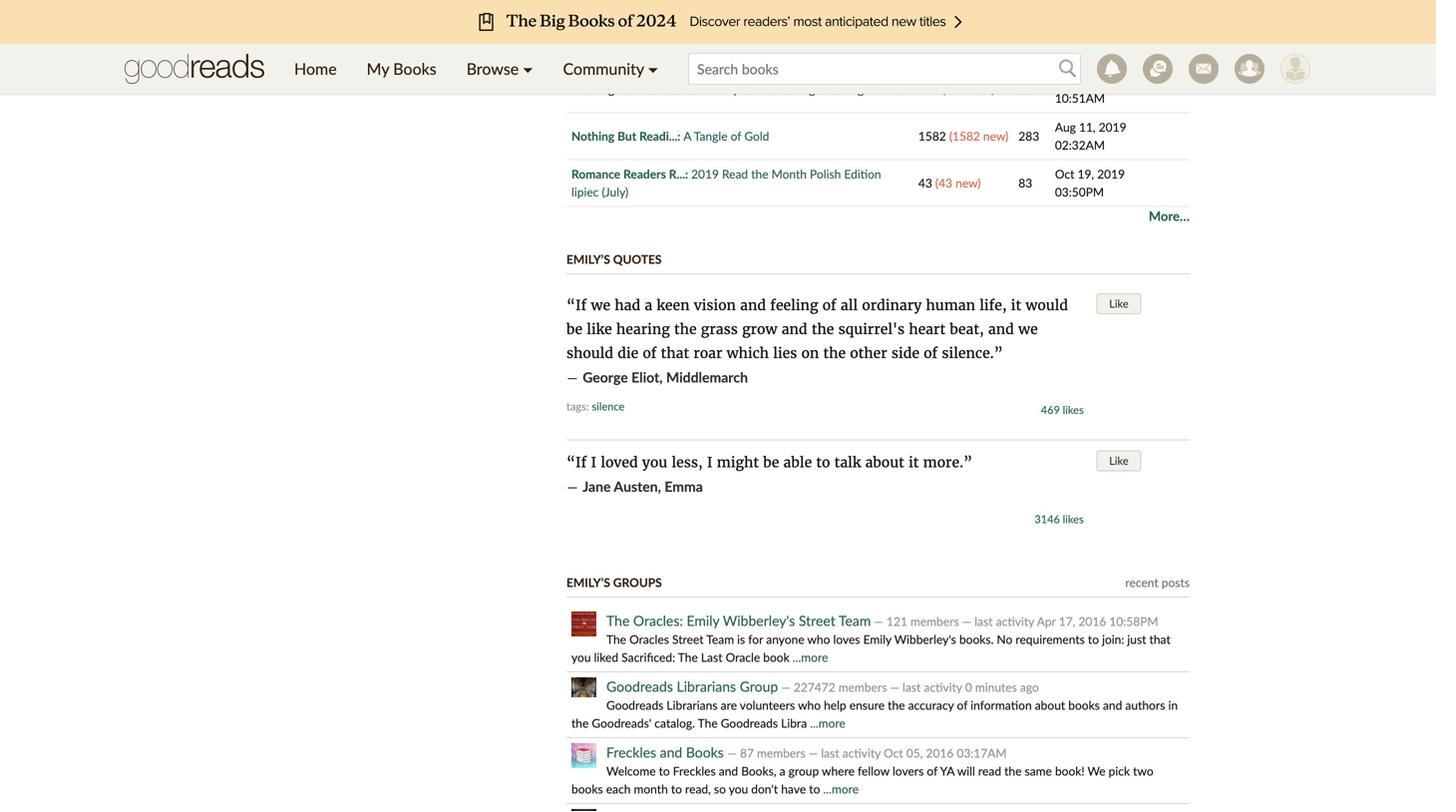 Task type: describe. For each thing, give the bounding box(es) containing it.
but for nothing but readi...: author alphabet reading challenge: 2018
[[618, 82, 637, 96]]

groups
[[613, 575, 662, 590]]

books inside my books link
[[393, 59, 437, 78]]

of left gold
[[731, 129, 742, 143]]

83
[[1019, 176, 1033, 190]]

the inside goodreads librarians group — 227472 members           — last activity 0 minutes ago goodreads librarians are volunteers who help ensure the accuracy of information about books and authors in the goodreads' catalog. the goodreads libra
[[698, 716, 718, 730]]

indie
[[812, 35, 838, 49]]

to inside "if i loved you less, i might be able to talk about it more." ― jane austen, emma
[[816, 453, 830, 471]]

(1582
[[950, 129, 981, 143]]

2019 for (43 new)
[[1098, 167, 1125, 181]]

0 horizontal spatial freckles
[[607, 744, 657, 761]]

just
[[1128, 632, 1147, 646]]

apr
[[1037, 614, 1056, 628]]

catalog.
[[655, 716, 695, 730]]

2 likes from the top
[[1063, 512, 1084, 526]]

who inside the oracles: emily wibberley's street team — 121 members           — last activity apr 17, 2016 10:58pm the oracles street team is for anyone who loves emily wibberley's books. no requirements to join: just that you liked sacrificed: the last oracle book
[[808, 632, 830, 646]]

freckles and books — 87 members           — last activity oct 05, 2016 03:17am welcome to freckles and books, a group where fellow lovers of ya will read the same book! we pick two books each month to read, so you don't have to
[[572, 744, 1154, 796]]

last
[[701, 650, 723, 664]]

about inside goodreads librarians group — 227472 members           — last activity 0 minutes ago goodreads librarians are volunteers who help ensure the accuracy of information about books and authors in the goodreads' catalog. the goodreads libra
[[1035, 698, 1066, 712]]

nothing for nothing but readi...: a tangle of gold
[[572, 129, 615, 143]]

who inside goodreads librarians group — 227472 members           — last activity 0 minutes ago goodreads librarians are volunteers who help ensure the accuracy of information about books and authors in the goodreads' catalog. the goodreads libra
[[798, 698, 821, 712]]

oracles:
[[633, 612, 683, 629]]

emma link
[[665, 478, 703, 495]]

03:17am
[[957, 746, 1007, 760]]

community
[[563, 59, 644, 78]]

43
[[919, 176, 933, 190]]

and down feeling
[[782, 320, 808, 338]]

liked
[[594, 650, 619, 664]]

0 vertical spatial goodreads
[[607, 678, 673, 695]]

emily's groups
[[567, 575, 662, 590]]

06,
[[1078, 73, 1094, 87]]

lies
[[773, 344, 798, 362]]

1 vertical spatial librarians
[[667, 698, 718, 712]]

feb
[[1055, 73, 1075, 87]]

10:51am
[[1055, 91, 1105, 105]]

a
[[684, 129, 691, 143]]

fellow
[[858, 764, 890, 778]]

good
[[757, 35, 784, 49]]

1 horizontal spatial emily
[[864, 632, 892, 646]]

more."
[[924, 453, 973, 471]]

likes inside "tags: silence 469 likes"
[[1063, 403, 1084, 416]]

new) for (43
[[956, 176, 981, 190]]

who are some good new indie ya authors? link
[[681, 35, 903, 49]]

the up the liked
[[607, 632, 627, 646]]

where
[[822, 764, 855, 778]]

it inside "if i loved you less, i might be able to talk about it more." ― jane austen, emma
[[909, 453, 919, 471]]

(12
[[936, 35, 953, 49]]

the inside freckles and books — 87 members           — last activity oct 05, 2016 03:17am welcome to freckles and books, a group where fellow lovers of ya will read the same book! we pick two books each month to read, so you don't have to
[[1005, 764, 1022, 778]]

each
[[606, 782, 631, 796]]

0 horizontal spatial team
[[707, 632, 734, 646]]

0 vertical spatial are
[[706, 35, 723, 49]]

browse ▾ button
[[452, 44, 548, 94]]

that inside ""if we had a keen vision and feeling of all ordinary human life, it would be like hearing the grass grow and the squirrel's heart beat, and we should die of that roar which lies on the other side of silence." ― george eliot, middlemarch"
[[661, 344, 690, 362]]

...more link for 227472
[[810, 716, 846, 730]]

1 i from the left
[[591, 453, 597, 471]]

— down the oracles: emily wibberley's street team — 121 members           — last activity apr 17, 2016 10:58pm the oracles street team is for anyone who loves emily wibberley's books. no requirements to join: just that you liked sacrificed: the last oracle book
[[890, 680, 900, 694]]

lovers
[[893, 764, 924, 778]]

other
[[850, 344, 888, 362]]

eliot,
[[632, 369, 663, 386]]

vision
[[694, 296, 736, 314]]

last inside the oracles: emily wibberley's street team — 121 members           — last activity apr 17, 2016 10:58pm the oracles street team is for anyone who loves emily wibberley's books. no requirements to join: just that you liked sacrificed: the last oracle book
[[975, 614, 993, 628]]

dec 01, 2018 04:51pm
[[1055, 26, 1127, 58]]

have
[[781, 782, 806, 796]]

"if for "if we had a keen vision and feeling of all ordinary human life, it would be like hearing the grass grow and the squirrel's heart beat, and we should die of that roar which lies on the other side of silence."
[[567, 296, 587, 314]]

12
[[919, 35, 933, 49]]

die
[[618, 344, 639, 362]]

0 vertical spatial who
[[681, 35, 703, 49]]

read
[[979, 764, 1002, 778]]

emma
[[665, 478, 703, 495]]

in
[[1169, 698, 1178, 712]]

same
[[1025, 764, 1052, 778]]

and up the so
[[719, 764, 738, 778]]

readi...: for author
[[640, 82, 681, 96]]

had
[[615, 296, 641, 314]]

emily's quotes
[[567, 252, 662, 266]]

10:58pm
[[1110, 614, 1159, 628]]

book
[[763, 650, 790, 664]]

help
[[824, 698, 847, 712]]

that inside the oracles: emily wibberley's street team — 121 members           — last activity apr 17, 2016 10:58pm the oracles street team is for anyone who loves emily wibberley's books. no requirements to join: just that you liked sacrificed: the last oracle book
[[1150, 632, 1171, 646]]

2019 read the month polish edition lipiec (july)
[[572, 167, 882, 199]]

keen
[[657, 296, 690, 314]]

(117 new) link
[[943, 82, 995, 96]]

grow
[[742, 320, 778, 338]]

3146
[[1035, 512, 1060, 526]]

you inside the oracles: emily wibberley's street team — 121 members           — last activity apr 17, 2016 10:58pm the oracles street team is for anyone who loves emily wibberley's books. no requirements to join: just that you liked sacrificed: the last oracle book
[[572, 650, 591, 664]]

month
[[634, 782, 668, 796]]

1 vertical spatial wibberley's
[[895, 632, 957, 646]]

0 vertical spatial for
[[604, 35, 620, 49]]

469 likes link
[[1041, 403, 1084, 416]]

recent posts link
[[1126, 575, 1190, 590]]

it inside ""if we had a keen vision and feeling of all ordinary human life, it would be like hearing the grass grow and the squirrel's heart beat, and we should die of that roar which lies on the other side of silence." ― george eliot, middlemarch"
[[1011, 296, 1022, 314]]

oct inside oct 19, 2019 03:50pm
[[1055, 167, 1075, 181]]

117
[[919, 82, 940, 96]]

— left 87
[[728, 746, 737, 760]]

ensure
[[850, 698, 885, 712]]

oracle
[[726, 650, 760, 664]]

83438 image
[[572, 809, 597, 811]]

read,
[[685, 782, 711, 796]]

browse ▾
[[467, 59, 533, 78]]

2018 inside dec 01, 2018 04:51pm
[[1099, 26, 1127, 40]]

161762 image
[[572, 611, 597, 636]]

month
[[772, 167, 807, 181]]

new) for (117
[[970, 82, 995, 96]]

0 horizontal spatial emily
[[687, 612, 720, 629]]

87
[[740, 746, 754, 760]]

and inside goodreads librarians group — 227472 members           — last activity 0 minutes ago goodreads librarians are volunteers who help ensure the accuracy of information about books and authors in the goodreads' catalog. the goodreads libra
[[1103, 698, 1123, 712]]

a tangle of gold link
[[684, 129, 770, 143]]

will
[[958, 764, 976, 778]]

author
[[684, 82, 720, 96]]

recent posts
[[1126, 575, 1190, 590]]

1 vertical spatial we
[[1019, 320, 1038, 338]]

challenge:
[[819, 82, 873, 96]]

notifications image
[[1097, 54, 1127, 84]]

crazy for young a...: link
[[572, 35, 678, 49]]

all
[[841, 296, 858, 314]]

0 vertical spatial librarians
[[677, 678, 736, 695]]

1 vertical spatial 2018
[[876, 82, 904, 96]]

my group discussions image
[[1143, 54, 1173, 84]]

george
[[583, 369, 628, 386]]

220 image
[[572, 677, 597, 697]]

sacrificed:
[[622, 650, 676, 664]]

0 horizontal spatial street
[[672, 632, 704, 646]]

0 vertical spatial ya
[[840, 35, 855, 49]]

11,
[[1079, 120, 1096, 134]]

19,
[[1078, 167, 1095, 181]]

1 horizontal spatial team
[[839, 612, 871, 629]]

and down "life,"
[[989, 320, 1015, 338]]

to down freckles and books link at the bottom
[[659, 764, 670, 778]]

— left 121
[[874, 614, 884, 628]]

emily's groups link
[[567, 575, 662, 590]]

oct 19, 2019 03:50pm
[[1055, 167, 1125, 199]]

0 vertical spatial street
[[799, 612, 836, 629]]

2016 inside the oracles: emily wibberley's street team — 121 members           — last activity apr 17, 2016 10:58pm the oracles street team is for anyone who loves emily wibberley's books. no requirements to join: just that you liked sacrificed: the last oracle book
[[1079, 614, 1107, 628]]

readi...: for a
[[640, 129, 681, 143]]

which
[[727, 344, 769, 362]]

crazy for young a...: who are some good new indie ya authors?
[[572, 35, 903, 49]]

― inside ""if we had a keen vision and feeling of all ordinary human life, it would be like hearing the grass grow and the squirrel's heart beat, and we should die of that roar which lies on the other side of silence." ― george eliot, middlemarch"
[[567, 369, 579, 387]]

to left read, on the left bottom
[[671, 782, 682, 796]]

of inside freckles and books — 87 members           — last activity oct 05, 2016 03:17am welcome to freckles and books, a group where fellow lovers of ya will read the same book! we pick two books each month to read, so you don't have to
[[927, 764, 938, 778]]

romance
[[572, 167, 621, 181]]

might
[[717, 453, 759, 471]]

books inside freckles and books — 87 members           — last activity oct 05, 2016 03:17am welcome to freckles and books, a group where fellow lovers of ya will read the same book! we pick two books each month to read, so you don't have to
[[572, 782, 603, 796]]

activity inside the oracles: emily wibberley's street team — 121 members           — last activity apr 17, 2016 10:58pm the oracles street team is for anyone who loves emily wibberley's books. no requirements to join: just that you liked sacrificed: the last oracle book
[[996, 614, 1035, 628]]

activity for goodreads librarians group
[[924, 680, 963, 694]]

minutes
[[976, 680, 1017, 694]]

a...:
[[658, 35, 678, 49]]

Search books text field
[[688, 53, 1081, 85]]

1582
[[919, 129, 947, 143]]



Task type: locate. For each thing, give the bounding box(es) containing it.
1 horizontal spatial activity
[[924, 680, 963, 694]]

quotes
[[613, 252, 662, 266]]

members inside the oracles: emily wibberley's street team — 121 members           — last activity apr 17, 2016 10:58pm the oracles street team is for anyone who loves emily wibberley's books. no requirements to join: just that you liked sacrificed: the last oracle book
[[911, 614, 959, 628]]

2 horizontal spatial activity
[[996, 614, 1035, 628]]

0 vertical spatial 2018
[[1099, 26, 1127, 40]]

2016 right 05,
[[926, 746, 954, 760]]

last inside goodreads librarians group — 227472 members           — last activity 0 minutes ago goodreads librarians are volunteers who help ensure the accuracy of information about books and authors in the goodreads' catalog. the goodreads libra
[[903, 680, 921, 694]]

0 vertical spatial but
[[618, 82, 637, 96]]

"if for "if i loved you less, i might be able to talk about it more."
[[567, 453, 587, 471]]

my
[[367, 59, 389, 78]]

of left all
[[823, 296, 837, 314]]

join:
[[1102, 632, 1125, 646]]

members up books,
[[757, 746, 806, 760]]

of right "die"
[[643, 344, 657, 362]]

last for goodreads librarians group
[[903, 680, 921, 694]]

new) for (1582
[[984, 129, 1009, 143]]

0 vertical spatial you
[[642, 453, 668, 471]]

jane
[[583, 478, 611, 495]]

activity up fellow
[[843, 746, 881, 760]]

0 vertical spatial oct
[[1055, 167, 1075, 181]]

members inside goodreads librarians group — 227472 members           — last activity 0 minutes ago goodreads librarians are volunteers who help ensure the accuracy of information about books and authors in the goodreads' catalog. the goodreads libra
[[839, 680, 887, 694]]

books left authors
[[1069, 698, 1100, 712]]

for inside the oracles: emily wibberley's street team — 121 members           — last activity apr 17, 2016 10:58pm the oracles street team is for anyone who loves emily wibberley's books. no requirements to join: just that you liked sacrificed: the last oracle book
[[749, 632, 763, 646]]

469
[[1041, 403, 1060, 416]]

readi...: left "a"
[[640, 129, 681, 143]]

menu containing home
[[279, 44, 673, 94]]

1 vertical spatial nothing
[[572, 129, 615, 143]]

are left some at the top
[[706, 35, 723, 49]]

0 vertical spatial like
[[1110, 297, 1129, 310]]

— up group
[[809, 746, 818, 760]]

1 vertical spatial but
[[618, 129, 637, 143]]

emily
[[687, 612, 720, 629], [864, 632, 892, 646]]

▾ down a...:
[[648, 59, 658, 78]]

0 vertical spatial activity
[[996, 614, 1035, 628]]

members for freckles and books
[[757, 746, 806, 760]]

of down 0
[[957, 698, 968, 712]]

...more for 227472
[[810, 716, 846, 730]]

like link for "if i loved you less, i might be able to talk about it more."
[[1097, 450, 1142, 471]]

0 vertical spatial that
[[661, 344, 690, 362]]

nothing for nothing but readi...: author alphabet reading challenge: 2018
[[572, 82, 615, 96]]

0 vertical spatial be
[[567, 320, 583, 338]]

friend requests image
[[1235, 54, 1265, 84]]

members inside freckles and books — 87 members           — last activity oct 05, 2016 03:17am welcome to freckles and books, a group where fellow lovers of ya will read the same book! we pick two books each month to read, so you don't have to
[[757, 746, 806, 760]]

1 horizontal spatial freckles
[[673, 764, 716, 778]]

1 vertical spatial freckles
[[673, 764, 716, 778]]

(july)
[[602, 184, 629, 199]]

is
[[737, 632, 745, 646]]

for right the is
[[749, 632, 763, 646]]

ya right indie on the right top of page
[[840, 35, 855, 49]]

0 vertical spatial members
[[911, 614, 959, 628]]

2019 right "19,"
[[1098, 167, 1125, 181]]

2 like link from the top
[[1097, 450, 1142, 471]]

wibberley's up the is
[[723, 612, 795, 629]]

ruby anderson image
[[1281, 54, 1311, 84]]

0 horizontal spatial i
[[591, 453, 597, 471]]

oct left "19,"
[[1055, 167, 1075, 181]]

...more up the 227472
[[793, 650, 828, 664]]

heart
[[909, 320, 946, 338]]

readi...:
[[640, 82, 681, 96], [640, 129, 681, 143]]

―
[[567, 369, 579, 387], [567, 478, 579, 496]]

emily down 121
[[864, 632, 892, 646]]

2019 for (1582 new)
[[1099, 120, 1127, 134]]

polish
[[810, 167, 841, 181]]

that left roar
[[661, 344, 690, 362]]

...more link for street
[[793, 650, 828, 664]]

last inside freckles and books — 87 members           — last activity oct 05, 2016 03:17am welcome to freckles and books, a group where fellow lovers of ya will read the same book! we pick two books each month to read, so you don't have to
[[821, 746, 840, 760]]

more… link
[[1149, 208, 1190, 224]]

― up the tags:
[[567, 369, 579, 387]]

you up austen,
[[642, 453, 668, 471]]

nothing up romance on the top
[[572, 129, 615, 143]]

02:32am
[[1055, 138, 1105, 152]]

the inside 2019 read the month polish edition lipiec (july)
[[751, 167, 769, 181]]

2016 right 17,
[[1079, 614, 1107, 628]]

on
[[802, 344, 819, 362]]

a up have
[[780, 764, 786, 778]]

0 horizontal spatial last
[[821, 746, 840, 760]]

middlemarch link
[[666, 369, 748, 386]]

books right my in the left top of the page
[[393, 59, 437, 78]]

and down catalog.
[[660, 744, 683, 761]]

— up the books.
[[962, 614, 972, 628]]

readi...: left author
[[640, 82, 681, 96]]

43 (43 new)
[[919, 176, 981, 190]]

side
[[892, 344, 920, 362]]

of inside goodreads librarians group — 227472 members           — last activity 0 minutes ago goodreads librarians are volunteers who help ensure the accuracy of information about books and authors in the goodreads' catalog. the goodreads libra
[[957, 698, 968, 712]]

0 horizontal spatial members
[[757, 746, 806, 760]]

likes right 469
[[1063, 403, 1084, 416]]

1 ― from the top
[[567, 369, 579, 387]]

2 ▾ from the left
[[648, 59, 658, 78]]

"if inside ""if we had a keen vision and feeling of all ordinary human life, it would be like hearing the grass grow and the squirrel's heart beat, and we should die of that roar which lies on the other side of silence." ― george eliot, middlemarch"
[[567, 296, 587, 314]]

like for "if i loved you less, i might be able to talk about it more."
[[1110, 454, 1129, 467]]

...more link down help
[[810, 716, 846, 730]]

activity inside goodreads librarians group — 227472 members           — last activity 0 minutes ago goodreads librarians are volunteers who help ensure the accuracy of information about books and authors in the goodreads' catalog. the goodreads libra
[[924, 680, 963, 694]]

i up jane
[[591, 453, 597, 471]]

aug
[[1055, 120, 1076, 134]]

i
[[591, 453, 597, 471], [707, 453, 713, 471]]

1 horizontal spatial street
[[799, 612, 836, 629]]

2 emily's from the top
[[567, 575, 610, 590]]

0 vertical spatial "if
[[567, 296, 587, 314]]

be inside ""if we had a keen vision and feeling of all ordinary human life, it would be like hearing the grass grow and the squirrel's heart beat, and we should die of that roar which lies on the other side of silence." ― george eliot, middlemarch"
[[567, 320, 583, 338]]

...more for 87
[[824, 782, 859, 796]]

▾ inside dropdown button
[[648, 59, 658, 78]]

1 horizontal spatial members
[[839, 680, 887, 694]]

0 horizontal spatial that
[[661, 344, 690, 362]]

a inside ""if we had a keen vision and feeling of all ordinary human life, it would be like hearing the grass grow and the squirrel's heart beat, and we should die of that roar which lies on the other side of silence." ― george eliot, middlemarch"
[[645, 296, 653, 314]]

0 vertical spatial like link
[[1097, 293, 1142, 314]]

to left the join:
[[1088, 632, 1099, 646]]

2016
[[1079, 614, 1107, 628], [926, 746, 954, 760]]

goodreads down the sacrificed:
[[607, 678, 673, 695]]

be inside "if i loved you less, i might be able to talk about it more." ― jane austen, emma
[[763, 453, 780, 471]]

1 vertical spatial 2016
[[926, 746, 954, 760]]

are left the volunteers at the right
[[721, 698, 737, 712]]

authors
[[1126, 698, 1166, 712]]

...more link for 87
[[824, 782, 859, 796]]

1 vertical spatial who
[[808, 632, 830, 646]]

1 vertical spatial emily
[[864, 632, 892, 646]]

i right less,
[[707, 453, 713, 471]]

2 nothing but readi...: link from the top
[[572, 129, 681, 143]]

0 vertical spatial ―
[[567, 369, 579, 387]]

0 vertical spatial freckles
[[607, 744, 657, 761]]

"if up like
[[567, 296, 587, 314]]

feeling
[[770, 296, 819, 314]]

0 horizontal spatial it
[[909, 453, 919, 471]]

the right catalog.
[[698, 716, 718, 730]]

1 horizontal spatial books
[[1069, 698, 1100, 712]]

1 horizontal spatial that
[[1150, 632, 1171, 646]]

1 horizontal spatial ▾
[[648, 59, 658, 78]]

2 vertical spatial you
[[729, 782, 748, 796]]

be left able
[[763, 453, 780, 471]]

2 nothing from the top
[[572, 129, 615, 143]]

12 (12 new)
[[919, 35, 981, 49]]

ago
[[1021, 680, 1039, 694]]

who
[[681, 35, 703, 49], [808, 632, 830, 646], [798, 698, 821, 712]]

0 horizontal spatial a
[[645, 296, 653, 314]]

04:51pm
[[1055, 44, 1104, 58]]

emily up 'last'
[[687, 612, 720, 629]]

like link for "if we had a keen vision and feeling of all ordinary human life, it would be like hearing the grass grow and the squirrel's heart beat, and we should die of that roar which lies on the other side of silence."
[[1097, 293, 1142, 314]]

1 vertical spatial team
[[707, 632, 734, 646]]

2019 inside oct 19, 2019 03:50pm
[[1098, 167, 1125, 181]]

2 vertical spatial ...more link
[[824, 782, 859, 796]]

0 vertical spatial nothing
[[572, 82, 615, 96]]

1 horizontal spatial be
[[763, 453, 780, 471]]

0 vertical spatial ...more link
[[793, 650, 828, 664]]

of right "lovers" at the bottom of page
[[927, 764, 938, 778]]

librarians down 'last'
[[677, 678, 736, 695]]

some
[[726, 35, 754, 49]]

168713 image
[[572, 743, 597, 768]]

so
[[714, 782, 726, 796]]

1582 (1582 new) 283
[[919, 129, 1040, 143]]

that right just
[[1150, 632, 1171, 646]]

2019 inside 2019 read the month polish edition lipiec (july)
[[691, 167, 719, 181]]

2 readi...: from the top
[[640, 129, 681, 143]]

0 vertical spatial we
[[591, 296, 611, 314]]

activity up accuracy
[[924, 680, 963, 694]]

1 vertical spatial likes
[[1063, 512, 1084, 526]]

1 like from the top
[[1110, 297, 1129, 310]]

1 like link from the top
[[1097, 293, 1142, 314]]

0 horizontal spatial oct
[[884, 746, 904, 760]]

(1582 new) link
[[950, 129, 1009, 143]]

beat,
[[950, 320, 984, 338]]

for right crazy
[[604, 35, 620, 49]]

last for freckles and books
[[821, 746, 840, 760]]

group
[[789, 764, 819, 778]]

new) right (43 on the top right
[[956, 176, 981, 190]]

0 vertical spatial team
[[839, 612, 871, 629]]

― left jane
[[567, 478, 579, 496]]

1 ▾ from the left
[[523, 59, 533, 78]]

you inside freckles and books — 87 members           — last activity oct 05, 2016 03:17am welcome to freckles and books, a group where fellow lovers of ya will read the same book! we pick two books each month to read, so you don't have to
[[729, 782, 748, 796]]

2 vertical spatial ...more
[[824, 782, 859, 796]]

to left talk
[[816, 453, 830, 471]]

r...:
[[669, 167, 689, 181]]

activity inside freckles and books — 87 members           — last activity oct 05, 2016 03:17am welcome to freckles and books, a group where fellow lovers of ya will read the same book! we pick two books each month to read, so you don't have to
[[843, 746, 881, 760]]

2016 inside freckles and books — 87 members           — last activity oct 05, 2016 03:17am welcome to freckles and books, a group where fellow lovers of ya will read the same book! we pick two books each month to read, so you don't have to
[[926, 746, 954, 760]]

0 vertical spatial wibberley's
[[723, 612, 795, 629]]

nothing but readi...: link for nothing but readi...: a tangle of gold
[[572, 129, 681, 143]]

1 vertical spatial street
[[672, 632, 704, 646]]

nothing
[[572, 82, 615, 96], [572, 129, 615, 143]]

the right 161762 image
[[607, 612, 630, 629]]

and left authors
[[1103, 698, 1123, 712]]

menu
[[279, 44, 673, 94]]

for
[[604, 35, 620, 49], [749, 632, 763, 646]]

1 horizontal spatial for
[[749, 632, 763, 646]]

of
[[731, 129, 742, 143], [823, 296, 837, 314], [643, 344, 657, 362], [924, 344, 938, 362], [957, 698, 968, 712], [927, 764, 938, 778]]

team up loves
[[839, 612, 871, 629]]

like for "if we had a keen vision and feeling of all ordinary human life, it would be like hearing the grass grow and the squirrel's heart beat, and we should die of that roar which lies on the other side of silence."
[[1110, 297, 1129, 310]]

1 vertical spatial ya
[[940, 764, 955, 778]]

1 vertical spatial goodreads
[[607, 698, 664, 712]]

group
[[740, 678, 778, 695]]

oct left 05,
[[884, 746, 904, 760]]

a inside freckles and books — 87 members           — last activity oct 05, 2016 03:17am welcome to freckles and books, a group where fellow lovers of ya will read the same book! we pick two books each month to read, so you don't have to
[[780, 764, 786, 778]]

of down 'heart'
[[924, 344, 938, 362]]

emily's quotes link
[[567, 252, 662, 266]]

book!
[[1055, 764, 1085, 778]]

1 readi...: from the top
[[640, 82, 681, 96]]

1 vertical spatial be
[[763, 453, 780, 471]]

...more link down where
[[824, 782, 859, 796]]

emily's for emily's quotes
[[567, 252, 610, 266]]

human
[[926, 296, 976, 314]]

pick
[[1109, 764, 1130, 778]]

▾ for community ▾
[[648, 59, 658, 78]]

books
[[393, 59, 437, 78], [686, 744, 724, 761]]

new) right (117
[[970, 82, 995, 96]]

requirements
[[1016, 632, 1085, 646]]

talk
[[835, 453, 861, 471]]

2 horizontal spatial last
[[975, 614, 993, 628]]

members
[[911, 614, 959, 628], [839, 680, 887, 694], [757, 746, 806, 760]]

3146 likes
[[1035, 512, 1084, 526]]

alphabet
[[723, 82, 771, 96]]

0 horizontal spatial 2016
[[926, 746, 954, 760]]

nothing down community
[[572, 82, 615, 96]]

0 horizontal spatial ▾
[[523, 59, 533, 78]]

books inside freckles and books — 87 members           — last activity oct 05, 2016 03:17am welcome to freckles and books, a group where fellow lovers of ya will read the same book! we pick two books each month to read, so you don't have to
[[686, 744, 724, 761]]

team
[[839, 612, 871, 629], [707, 632, 734, 646]]

but for nothing but readi...: a tangle of gold
[[618, 129, 637, 143]]

2 ― from the top
[[567, 478, 579, 496]]

05,
[[907, 746, 923, 760]]

1 vertical spatial emily's
[[567, 575, 610, 590]]

1 vertical spatial ...more
[[810, 716, 846, 730]]

1 horizontal spatial a
[[780, 764, 786, 778]]

last up the books.
[[975, 614, 993, 628]]

2019 right "06,"
[[1097, 73, 1125, 87]]

we up like
[[591, 296, 611, 314]]

"if inside "if i loved you less, i might be able to talk about it more." ― jane austen, emma
[[567, 453, 587, 471]]

last up accuracy
[[903, 680, 921, 694]]

...more
[[793, 650, 828, 664], [810, 716, 846, 730], [824, 782, 859, 796]]

2 but from the top
[[618, 129, 637, 143]]

1 vertical spatial members
[[839, 680, 887, 694]]

2 i from the left
[[707, 453, 713, 471]]

we
[[1088, 764, 1106, 778]]

▾ for browse ▾
[[523, 59, 533, 78]]

tags: silence 469 likes
[[567, 399, 1084, 416]]

2 horizontal spatial you
[[729, 782, 748, 796]]

1 but from the top
[[618, 82, 637, 96]]

nothing but readi...: link for nothing but readi...: author alphabet reading challenge: 2018
[[572, 82, 681, 96]]

about inside "if i loved you less, i might be able to talk about it more." ― jane austen, emma
[[866, 453, 905, 471]]

2019 right r...:
[[691, 167, 719, 181]]

1 horizontal spatial i
[[707, 453, 713, 471]]

1 nothing from the top
[[572, 82, 615, 96]]

1 vertical spatial nothing but readi...: link
[[572, 129, 681, 143]]

new) right (1582
[[984, 129, 1009, 143]]

activity for freckles and books
[[843, 746, 881, 760]]

227472
[[794, 680, 836, 694]]

inbox image
[[1189, 54, 1219, 84]]

― inside "if i loved you less, i might be able to talk about it more." ― jane austen, emma
[[567, 478, 579, 496]]

▾ inside popup button
[[523, 59, 533, 78]]

0 horizontal spatial be
[[567, 320, 583, 338]]

...more for street
[[793, 650, 828, 664]]

middlemarch
[[666, 369, 748, 386]]

ya left will
[[940, 764, 955, 778]]

wibberley's
[[723, 612, 795, 629], [895, 632, 957, 646]]

wibberley's down 121
[[895, 632, 957, 646]]

members for goodreads librarians group
[[839, 680, 887, 694]]

librarians down the goodreads librarians group link
[[667, 698, 718, 712]]

0 vertical spatial readi...:
[[640, 82, 681, 96]]

browse
[[467, 59, 519, 78]]

street
[[799, 612, 836, 629], [672, 632, 704, 646]]

goodreads down the volunteers at the right
[[721, 716, 778, 730]]

0 vertical spatial books
[[393, 59, 437, 78]]

0 vertical spatial emily's
[[567, 252, 610, 266]]

new) for (12
[[956, 35, 981, 49]]

1 "if from the top
[[567, 296, 587, 314]]

"if
[[567, 296, 587, 314], [567, 453, 587, 471]]

1 horizontal spatial oct
[[1055, 167, 1075, 181]]

oct
[[1055, 167, 1075, 181], [884, 746, 904, 760]]

members right 121
[[911, 614, 959, 628]]

1 likes from the top
[[1063, 403, 1084, 416]]

and
[[740, 296, 766, 314], [782, 320, 808, 338], [989, 320, 1015, 338], [1103, 698, 1123, 712], [660, 744, 683, 761], [719, 764, 738, 778]]

3146 likes link
[[1035, 512, 1084, 526]]

you right the so
[[729, 782, 748, 796]]

new) right (12
[[956, 35, 981, 49]]

activity up no
[[996, 614, 1035, 628]]

1 vertical spatial books
[[686, 744, 724, 761]]

goodreads librarians group — 227472 members           — last activity 0 minutes ago goodreads librarians are volunteers who help ensure the accuracy of information about books and authors in the goodreads' catalog. the goodreads libra
[[572, 678, 1178, 730]]

0 vertical spatial likes
[[1063, 403, 1084, 416]]

1 horizontal spatial we
[[1019, 320, 1038, 338]]

2019 for (117 new)
[[1097, 73, 1125, 87]]

the oracles: emily wibberley's street team — 121 members           — last activity apr 17, 2016 10:58pm the oracles street team is for anyone who loves emily wibberley's books. no requirements to join: just that you liked sacrificed: the last oracle book
[[572, 612, 1171, 664]]

0 vertical spatial about
[[866, 453, 905, 471]]

1 vertical spatial for
[[749, 632, 763, 646]]

freckles up the welcome
[[607, 744, 657, 761]]

1 vertical spatial like link
[[1097, 450, 1142, 471]]

but up romance readers r...: link
[[618, 129, 637, 143]]

emily's left quotes
[[567, 252, 610, 266]]

0 horizontal spatial we
[[591, 296, 611, 314]]

2019 inside feb 06, 2019 10:51am
[[1097, 73, 1125, 87]]

street up loves
[[799, 612, 836, 629]]

reading
[[774, 82, 816, 96]]

1 vertical spatial like
[[1110, 454, 1129, 467]]

books inside goodreads librarians group — 227472 members           — last activity 0 minutes ago goodreads librarians are volunteers who help ensure the accuracy of information about books and authors in the goodreads' catalog. the goodreads libra
[[1069, 698, 1100, 712]]

0 vertical spatial 2016
[[1079, 614, 1107, 628]]

emily's for emily's groups
[[567, 575, 610, 590]]

you inside "if i loved you less, i might be able to talk about it more." ― jane austen, emma
[[642, 453, 668, 471]]

who down the 227472
[[798, 698, 821, 712]]

2019 inside 'aug 11, 2019 02:32am'
[[1099, 120, 1127, 134]]

emily's up 161762 image
[[567, 575, 610, 590]]

1 horizontal spatial it
[[1011, 296, 1022, 314]]

2 vertical spatial who
[[798, 698, 821, 712]]

are inside goodreads librarians group — 227472 members           — last activity 0 minutes ago goodreads librarians are volunteers who help ensure the accuracy of information about books and authors in the goodreads' catalog. the goodreads libra
[[721, 698, 737, 712]]

but
[[618, 82, 637, 96], [618, 129, 637, 143]]

1 emily's from the top
[[567, 252, 610, 266]]

volunteers
[[740, 698, 795, 712]]

2 like from the top
[[1110, 454, 1129, 467]]

authors?
[[858, 35, 903, 49]]

2 vertical spatial activity
[[843, 746, 881, 760]]

we down 'would'
[[1019, 320, 1038, 338]]

1 nothing but readi...: link from the top
[[572, 82, 681, 96]]

Search for books to add to your shelves search field
[[688, 53, 1081, 85]]

0 vertical spatial last
[[975, 614, 993, 628]]

books up 83438 icon at left bottom
[[572, 782, 603, 796]]

1 vertical spatial books
[[572, 782, 603, 796]]

that
[[661, 344, 690, 362], [1150, 632, 1171, 646]]

1 vertical spatial last
[[903, 680, 921, 694]]

to down group
[[809, 782, 820, 796]]

like
[[1110, 297, 1129, 310], [1110, 454, 1129, 467]]

and up grow
[[740, 296, 766, 314]]

goodreads librarians group link
[[607, 678, 778, 695]]

about down ago
[[1035, 698, 1066, 712]]

0 horizontal spatial you
[[572, 650, 591, 664]]

it left more."
[[909, 453, 919, 471]]

are
[[706, 35, 723, 49], [721, 698, 737, 712]]

1 vertical spatial ―
[[567, 478, 579, 496]]

less,
[[672, 453, 703, 471]]

1 vertical spatial readi...:
[[640, 129, 681, 143]]

2 "if from the top
[[567, 453, 587, 471]]

2 vertical spatial goodreads
[[721, 716, 778, 730]]

to inside the oracles: emily wibberley's street team — 121 members           — last activity apr 17, 2016 10:58pm the oracles street team is for anyone who loves emily wibberley's books. no requirements to join: just that you liked sacrificed: the last oracle book
[[1088, 632, 1099, 646]]

0 horizontal spatial for
[[604, 35, 620, 49]]

— up the volunteers at the right
[[781, 680, 791, 694]]

the left 'last'
[[678, 650, 698, 664]]

goodreads'
[[592, 716, 652, 730]]

ordinary
[[862, 296, 922, 314]]

1 horizontal spatial about
[[1035, 698, 1066, 712]]

2 vertical spatial last
[[821, 746, 840, 760]]

...more down where
[[824, 782, 859, 796]]

silence."
[[942, 344, 1003, 362]]

we
[[591, 296, 611, 314], [1019, 320, 1038, 338]]

nothing but readi...: link down community ▾
[[572, 82, 681, 96]]

members up ensure at the bottom right of the page
[[839, 680, 887, 694]]

1 vertical spatial ...more link
[[810, 716, 846, 730]]

books up read, on the left bottom
[[686, 744, 724, 761]]

117 (117 new)
[[919, 82, 995, 96]]

goodreads up goodreads'
[[607, 698, 664, 712]]

1 horizontal spatial books
[[686, 744, 724, 761]]

0 vertical spatial books
[[1069, 698, 1100, 712]]

to
[[816, 453, 830, 471], [1088, 632, 1099, 646], [659, 764, 670, 778], [671, 782, 682, 796], [809, 782, 820, 796]]

...more down help
[[810, 716, 846, 730]]

street up 'last'
[[672, 632, 704, 646]]

oct inside freckles and books — 87 members           — last activity oct 05, 2016 03:17am welcome to freckles and books, a group where fellow lovers of ya will read the same book! we pick two books each month to read, so you don't have to
[[884, 746, 904, 760]]

0 horizontal spatial wibberley's
[[723, 612, 795, 629]]

ya inside freckles and books — 87 members           — last activity oct 05, 2016 03:17am welcome to freckles and books, a group where fellow lovers of ya will read the same book! we pick two books each month to read, so you don't have to
[[940, 764, 955, 778]]

like link
[[1097, 293, 1142, 314], [1097, 450, 1142, 471]]

oracles
[[630, 632, 669, 646]]

team up 'last'
[[707, 632, 734, 646]]

0 horizontal spatial books
[[393, 59, 437, 78]]



Task type: vqa. For each thing, say whether or not it's contained in the screenshot.


